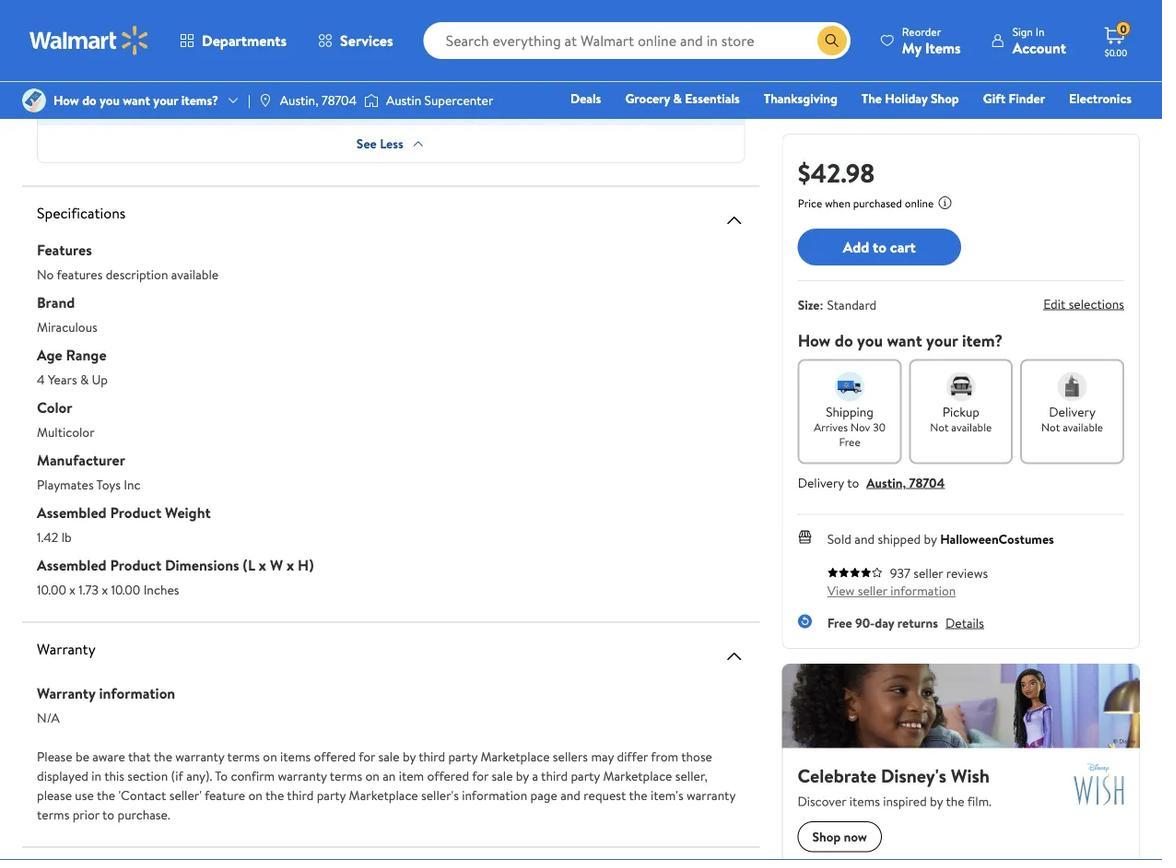 Task type: describe. For each thing, give the bounding box(es) containing it.
1 horizontal spatial for
[[472, 766, 489, 784]]

information inside please be aware that the warranty terms on items offered for sale by third party marketplace sellers may differ from those displayed in this section (if any). to confirm warranty terms on an item offered for sale by a third party marketplace seller, please use the 'contact seller' feature on the third party marketplace seller's information page and request the item's warranty terms prior to purchase.
[[462, 786, 528, 804]]

price when purchased online
[[798, 195, 934, 211]]

1 horizontal spatial austin,
[[867, 473, 906, 491]]

items
[[280, 747, 311, 765]]

1 horizontal spatial third
[[419, 747, 445, 765]]

to for delivery
[[847, 473, 859, 491]]

2 cell from the left
[[473, 0, 643, 31]]

services button
[[302, 18, 409, 63]]

seller,
[[676, 766, 708, 784]]

sold
[[827, 530, 852, 548]]

home
[[795, 115, 829, 133]]

may
[[591, 747, 614, 765]]

view
[[827, 582, 855, 600]]

delivery for to
[[798, 473, 844, 491]]

search icon image
[[825, 33, 840, 48]]

inc inside features no features description available brand miraculous age range 4 years & up color multicolor manufacturer playmates toys inc assembled product weight 1.42 lb assembled product dimensions (l x w x h) 10.00 x 1.73 x 10.00 inches
[[124, 475, 141, 493]]

request
[[584, 786, 626, 804]]

1 vertical spatial free
[[827, 613, 852, 631]]

1 vertical spatial offered
[[427, 766, 469, 784]]

electronics toy shop
[[721, 89, 1132, 133]]

3 cell from the left
[[643, 0, 812, 31]]

want for item?
[[887, 329, 922, 352]]

x right w
[[287, 555, 294, 575]]

x right (l
[[259, 555, 266, 575]]

product inside assembled product weight
[[48, 98, 86, 113]]

services
[[340, 30, 393, 51]]

2 horizontal spatial terms
[[330, 766, 362, 784]]

Search search field
[[424, 22, 851, 59]]

item
[[399, 766, 424, 784]]

1.73
[[79, 580, 99, 598]]

confirm
[[231, 766, 275, 784]]

your for item?
[[926, 329, 958, 352]]

playmates toys inc for 2nd playmates toys inc cell from left
[[480, 43, 569, 59]]

inc up 0.88 lb cell
[[385, 43, 400, 59]]

2 horizontal spatial information
[[891, 582, 956, 600]]

2 horizontal spatial marketplace
[[603, 766, 672, 784]]

sold and shipped by halloweencostumes
[[827, 530, 1054, 548]]

:
[[820, 296, 824, 314]]

registry
[[920, 115, 967, 133]]

3 playmates toys inc cell from the left
[[643, 32, 812, 70]]

color
[[37, 397, 72, 418]]

prior
[[73, 805, 99, 823]]

toy
[[721, 115, 740, 133]]

1 vertical spatial party
[[571, 766, 600, 784]]

1 horizontal spatial 78704
[[909, 473, 945, 491]]

playmates for 1st playmates toys inc cell from the left
[[311, 43, 359, 59]]

differ
[[617, 747, 648, 765]]

x right 1.73
[[102, 580, 108, 598]]

one
[[991, 115, 1018, 133]]

1 10.00 from the left
[[37, 580, 66, 598]]

sign in account
[[1013, 24, 1067, 58]]

1 horizontal spatial warranty
[[278, 766, 327, 784]]

how do you want your items?
[[53, 91, 218, 109]]

when
[[825, 195, 851, 211]]

sign
[[1013, 24, 1033, 39]]

0.88 lb
[[311, 82, 343, 98]]

features
[[57, 265, 103, 283]]

essentials
[[685, 89, 740, 107]]

|
[[248, 91, 251, 109]]

w
[[270, 555, 283, 575]]

not for delivery
[[1042, 419, 1060, 435]]

1 horizontal spatial terms
[[227, 747, 260, 765]]

playmates for 2nd playmates toys inc cell from left
[[480, 43, 529, 59]]

1 horizontal spatial by
[[516, 766, 529, 784]]

fashion link
[[845, 114, 904, 134]]

pickup
[[943, 402, 980, 420]]

1 vertical spatial sale
[[492, 766, 513, 784]]

seller for view
[[858, 582, 888, 600]]

toy shop link
[[713, 114, 780, 134]]

that
[[128, 747, 151, 765]]

toys inside features no features description available brand miraculous age range 4 years & up color multicolor manufacturer playmates toys inc assembled product weight 1.42 lb assembled product dimensions (l x w x h) 10.00 x 1.73 x 10.00 inches
[[96, 475, 121, 493]]

cart
[[890, 237, 916, 257]]

item?
[[962, 329, 1003, 352]]

delivery to austin, 78704
[[798, 473, 945, 491]]

2 horizontal spatial on
[[365, 766, 380, 784]]

grocery & essentials
[[625, 89, 740, 107]]

your for items?
[[153, 91, 178, 109]]

0 horizontal spatial sale
[[378, 747, 400, 765]]

deals link
[[562, 88, 610, 108]]

view seller information link
[[827, 582, 956, 600]]

size
[[798, 296, 820, 314]]

edit selections
[[1044, 294, 1125, 312]]

nov
[[851, 419, 871, 435]]

1 horizontal spatial &
[[673, 89, 682, 107]]

available for pickup
[[952, 419, 992, 435]]

item's
[[651, 786, 684, 804]]

warranty for warranty
[[37, 639, 96, 659]]

0 horizontal spatial for
[[359, 747, 375, 765]]

delivery for not
[[1049, 402, 1096, 420]]

30
[[873, 419, 886, 435]]

reorder my items
[[902, 24, 961, 58]]

0 horizontal spatial party
[[317, 786, 346, 804]]

this
[[104, 766, 124, 784]]

2 vertical spatial terms
[[37, 805, 69, 823]]

in
[[1036, 24, 1045, 39]]

1 vertical spatial assembled
[[37, 502, 107, 523]]

90-
[[855, 613, 875, 631]]

supercenter
[[425, 91, 494, 109]]

inches
[[143, 580, 179, 598]]

toys up 0.88 lb cell
[[362, 43, 383, 59]]

assembled inside assembled product weight
[[59, 82, 111, 98]]

warranty image
[[723, 645, 745, 667]]

to
[[215, 766, 228, 784]]

seller'
[[169, 786, 202, 804]]

the right that
[[154, 747, 172, 765]]

you for how do you want your item?
[[857, 329, 883, 352]]

2 horizontal spatial by
[[924, 530, 937, 548]]

0 vertical spatial party
[[448, 747, 478, 765]]

holiday
[[885, 89, 928, 107]]

items
[[925, 37, 961, 58]]

specifications image
[[723, 209, 745, 231]]

and inside please be aware that the warranty terms on items offered for sale by third party marketplace sellers may differ from those displayed in this section (if any). to confirm warranty terms on an item offered for sale by a third party marketplace seller, please use the 'contact seller' feature on the third party marketplace seller's information page and request the item's warranty terms prior to purchase.
[[561, 786, 581, 804]]

multicolor
[[37, 423, 95, 441]]

toys up the - cell
[[531, 43, 552, 59]]

the holiday shop
[[862, 89, 959, 107]]

grocery
[[625, 89, 670, 107]]

how for how do you want your item?
[[798, 329, 831, 352]]

up
[[92, 370, 108, 388]]

be
[[76, 747, 89, 765]]

2 horizontal spatial warranty
[[687, 786, 736, 804]]

toys up pounds
[[701, 43, 722, 59]]

1 horizontal spatial and
[[855, 530, 875, 548]]

see less button
[[342, 129, 440, 159]]

$0.00
[[1105, 46, 1128, 59]]

a
[[532, 766, 538, 784]]

n/a
[[37, 708, 60, 726]]

0 vertical spatial marketplace
[[481, 747, 550, 765]]

do for how do you want your items?
[[82, 91, 97, 109]]

you for how do you want your items?
[[100, 91, 120, 109]]

weight inside features no features description available brand miraculous age range 4 years & up color multicolor manufacturer playmates toys inc assembled product weight 1.42 lb assembled product dimensions (l x w x h) 10.00 x 1.73 x 10.00 inches
[[165, 502, 211, 523]]

please
[[37, 747, 72, 765]]

displayed
[[37, 766, 88, 784]]

deals
[[571, 89, 601, 107]]

1 vertical spatial by
[[403, 747, 416, 765]]

gift finder
[[983, 89, 1045, 107]]

1 vertical spatial information
[[99, 683, 175, 703]]

0 horizontal spatial marketplace
[[349, 786, 418, 804]]

pickup not available
[[930, 402, 992, 435]]

- cell
[[473, 71, 643, 124]]

0 vertical spatial on
[[263, 747, 277, 765]]

available for delivery
[[1063, 419, 1104, 435]]

& inside features no features description available brand miraculous age range 4 years & up color multicolor manufacturer playmates toys inc assembled product weight 1.42 lb assembled product dimensions (l x w x h) 10.00 x 1.73 x 10.00 inches
[[80, 370, 89, 388]]

free inside the shipping arrives nov 30 free
[[839, 434, 861, 450]]

1.42 lb
[[141, 82, 171, 98]]

937 seller reviews
[[890, 564, 988, 582]]

shipping
[[826, 402, 874, 420]]

price
[[798, 195, 823, 211]]

warranty for warranty information
[[37, 683, 96, 703]]

account
[[1013, 37, 1067, 58]]



Task type: locate. For each thing, give the bounding box(es) containing it.
1 vertical spatial to
[[847, 473, 859, 491]]

1 vertical spatial &
[[80, 370, 89, 388]]

2 vertical spatial to
[[102, 805, 114, 823]]

 image
[[22, 88, 46, 112]]

free down shipping
[[839, 434, 861, 450]]

standard
[[827, 296, 877, 314]]

2 vertical spatial warranty
[[687, 786, 736, 804]]

0 horizontal spatial terms
[[37, 805, 69, 823]]

on left items
[[263, 747, 277, 765]]

warranty down items
[[278, 766, 327, 784]]

information left page
[[462, 786, 528, 804]]

terms
[[227, 747, 260, 765], [330, 766, 362, 784], [37, 805, 69, 823]]

1 cell from the left
[[303, 0, 473, 31]]

sellers
[[553, 747, 588, 765]]

cell
[[303, 0, 473, 31], [473, 0, 643, 31], [643, 0, 812, 31]]

marketplace down "differ"
[[603, 766, 672, 784]]

1 horizontal spatial sale
[[492, 766, 513, 784]]

2 vertical spatial third
[[287, 786, 314, 804]]

78704
[[322, 91, 357, 109], [909, 473, 945, 491]]

0 vertical spatial &
[[673, 89, 682, 107]]

the holiday shop link
[[853, 88, 968, 108]]

the down confirm
[[266, 786, 284, 804]]

3 playmates toys inc from the left
[[650, 43, 739, 59]]

inc up 0.80 pounds cell on the right top
[[724, 43, 739, 59]]

delivery down the arrives
[[798, 473, 844, 491]]

warranty down seller,
[[687, 786, 736, 804]]

do down size : standard
[[835, 329, 853, 352]]

lb right 0.88 on the left top
[[334, 82, 343, 98]]

playmates up -
[[480, 43, 529, 59]]

not inside pickup not available
[[930, 419, 949, 435]]

&
[[673, 89, 682, 107], [80, 370, 89, 388]]

items?
[[181, 91, 218, 109]]

want for items?
[[123, 91, 150, 109]]

1 horizontal spatial want
[[887, 329, 922, 352]]

departments button
[[164, 18, 302, 63]]

how down walmart image
[[53, 91, 79, 109]]

view seller information
[[827, 582, 956, 600]]

 image left austin
[[364, 91, 379, 110]]

playmates toys inc for third playmates toys inc cell from left
[[650, 43, 739, 59]]

my
[[902, 37, 922, 58]]

0 horizontal spatial to
[[102, 805, 114, 823]]

your left 'items?'
[[153, 91, 178, 109]]

please be aware that the warranty terms on items offered for sale by third party marketplace sellers may differ from those displayed in this section (if any). to confirm warranty terms on an item offered for sale by a third party marketplace seller, please use the 'contact seller' feature on the third party marketplace seller's information page and request the item's warranty terms prior to purchase.
[[37, 747, 736, 823]]

1 vertical spatial terms
[[330, 766, 362, 784]]

1 horizontal spatial on
[[263, 747, 277, 765]]

product down the manufacturer
[[110, 502, 161, 523]]

0 vertical spatial third
[[419, 747, 445, 765]]

1 vertical spatial marketplace
[[603, 766, 672, 784]]

0 horizontal spatial and
[[561, 786, 581, 804]]

0 vertical spatial do
[[82, 91, 97, 109]]

1.42 inside cell
[[141, 82, 160, 98]]

1 vertical spatial warranty
[[278, 766, 327, 784]]

 image for austin supercenter
[[364, 91, 379, 110]]

playmates inside features no features description available brand miraculous age range 4 years & up color multicolor manufacturer playmates toys inc assembled product weight 1.42 lb assembled product dimensions (l x w x h) 10.00 x 1.73 x 10.00 inches
[[37, 475, 94, 493]]

the down this
[[97, 786, 115, 804]]

lb for 1.42 lb
[[162, 82, 171, 98]]

1 horizontal spatial delivery
[[1049, 402, 1096, 420]]

Walmart Site-Wide search field
[[424, 22, 851, 59]]

those
[[681, 747, 712, 765]]

playmates up 0.80 pounds
[[650, 43, 699, 59]]

1 vertical spatial want
[[887, 329, 922, 352]]

by up item
[[403, 747, 416, 765]]

available inside delivery not available
[[1063, 419, 1104, 435]]

0 vertical spatial assembled
[[59, 82, 111, 98]]

marketplace up a
[[481, 747, 550, 765]]

 image
[[364, 91, 379, 110], [258, 93, 273, 108]]

lb inside features no features description available brand miraculous age range 4 years & up color multicolor manufacturer playmates toys inc assembled product weight 1.42 lb assembled product dimensions (l x w x h) 10.00 x 1.73 x 10.00 inches
[[62, 528, 72, 546]]

1 horizontal spatial you
[[857, 329, 883, 352]]

h)
[[298, 555, 314, 575]]

1 vertical spatial you
[[857, 329, 883, 352]]

0 horizontal spatial playmates toys inc
[[311, 43, 400, 59]]

0 horizontal spatial offered
[[314, 747, 356, 765]]

third up item
[[419, 747, 445, 765]]

free 90-day returns details
[[827, 613, 984, 631]]

warranty up n/a
[[37, 683, 96, 703]]

1 playmates toys inc cell from the left
[[303, 32, 473, 70]]

playmates toys inc up 0.88 lb
[[311, 43, 400, 59]]

row containing assembled product weight
[[38, 70, 1162, 124]]

seller
[[914, 564, 943, 582], [858, 582, 888, 600]]

assembled down the manufacturer
[[37, 502, 107, 523]]

2 horizontal spatial playmates toys inc
[[650, 43, 739, 59]]

assembled down walmart image
[[59, 82, 111, 98]]

1 horizontal spatial marketplace
[[481, 747, 550, 765]]

4
[[37, 370, 45, 388]]

aware
[[93, 747, 125, 765]]

sale up the an
[[378, 747, 400, 765]]

cell up 0.88 lb cell
[[303, 0, 473, 31]]

do for how do you want your item?
[[835, 329, 853, 352]]

2 vertical spatial on
[[248, 786, 263, 804]]

to for add
[[873, 237, 887, 257]]

specifications
[[37, 203, 126, 223]]

1 vertical spatial for
[[472, 766, 489, 784]]

lb down the manufacturer
[[62, 528, 72, 546]]

0 horizontal spatial 78704
[[322, 91, 357, 109]]

1 vertical spatial product
[[110, 502, 161, 523]]

10.00 left 1.73
[[37, 580, 66, 598]]

0 horizontal spatial do
[[82, 91, 97, 109]]

inc up the - cell
[[555, 43, 569, 59]]

3 row from the top
[[38, 70, 1162, 124]]

halloweencostumes
[[940, 530, 1054, 548]]

0 horizontal spatial by
[[403, 747, 416, 765]]

0 horizontal spatial warranty
[[175, 747, 224, 765]]

shop for toy
[[743, 115, 771, 133]]

and
[[855, 530, 875, 548], [561, 786, 581, 804]]

1.42 lb cell
[[134, 71, 303, 124]]

seller right 937
[[914, 564, 943, 582]]

2 row from the top
[[38, 31, 1162, 70]]

to inside button
[[873, 237, 887, 257]]

& left up
[[80, 370, 89, 388]]

1 horizontal spatial 10.00
[[111, 580, 140, 598]]

1 vertical spatial your
[[926, 329, 958, 352]]

toys
[[362, 43, 383, 59], [531, 43, 552, 59], [701, 43, 722, 59], [96, 475, 121, 493]]

walmart image
[[29, 26, 149, 55]]

austin, right |
[[280, 91, 319, 109]]

1 warranty from the top
[[37, 639, 96, 659]]

how for how do you want your items?
[[53, 91, 79, 109]]

1 horizontal spatial weight
[[165, 502, 211, 523]]

0 vertical spatial your
[[153, 91, 178, 109]]

0 vertical spatial sale
[[378, 747, 400, 765]]

see
[[357, 135, 377, 153]]

delivery
[[1049, 402, 1096, 420], [798, 473, 844, 491]]

terms down please
[[37, 805, 69, 823]]

information
[[891, 582, 956, 600], [99, 683, 175, 703], [462, 786, 528, 804]]

 image for austin, 78704
[[258, 93, 273, 108]]

0 vertical spatial offered
[[314, 747, 356, 765]]

shop inside electronics toy shop
[[743, 115, 771, 133]]

do down walmart image
[[82, 91, 97, 109]]

1 horizontal spatial party
[[448, 747, 478, 765]]

0 horizontal spatial lb
[[62, 528, 72, 546]]

0 vertical spatial weight
[[89, 98, 123, 113]]

1 not from the left
[[930, 419, 949, 435]]

1 vertical spatial how
[[798, 329, 831, 352]]

not down 'intent image for pickup'
[[930, 419, 949, 435]]

playmates toys inc cell up the - cell
[[473, 32, 643, 70]]

playmates up 0.88 lb
[[311, 43, 359, 59]]

product down walmart image
[[48, 98, 86, 113]]

on down confirm
[[248, 786, 263, 804]]

1 horizontal spatial do
[[835, 329, 853, 352]]

by right shipped
[[924, 530, 937, 548]]

0 vertical spatial shop
[[931, 89, 959, 107]]

to left 'austin, 78704' button
[[847, 473, 859, 491]]

for
[[359, 747, 375, 765], [472, 766, 489, 784]]

warranty
[[37, 639, 96, 659], [37, 683, 96, 703]]

online
[[905, 195, 934, 211]]

free left 90-
[[827, 613, 852, 631]]

details button
[[946, 613, 984, 631]]

lb for 0.88 lb
[[334, 82, 343, 98]]

0 horizontal spatial austin,
[[280, 91, 319, 109]]

2 10.00 from the left
[[111, 580, 140, 598]]

brand
[[37, 292, 75, 312]]

0 horizontal spatial  image
[[258, 93, 273, 108]]

seller's
[[421, 786, 459, 804]]

marketplace
[[481, 747, 550, 765], [603, 766, 672, 784], [349, 786, 418, 804]]

3.9872 stars out of 5, based on 937 seller reviews element
[[827, 566, 883, 578]]

austin, 78704 button
[[867, 473, 945, 491]]

warranty up warranty information
[[37, 639, 96, 659]]

and right page
[[561, 786, 581, 804]]

walmart+
[[1077, 115, 1132, 133]]

2 not from the left
[[1042, 419, 1060, 435]]

how
[[53, 91, 79, 109], [798, 329, 831, 352]]

1 horizontal spatial your
[[926, 329, 958, 352]]

1 playmates toys inc from the left
[[311, 43, 400, 59]]

third right a
[[541, 766, 568, 784]]

shop for holiday
[[931, 89, 959, 107]]

features
[[37, 240, 92, 260]]

electronics link
[[1061, 88, 1140, 108]]

78704 up sold and shipped by halloweencostumes
[[909, 473, 945, 491]]

add to cart
[[843, 237, 916, 257]]

delivery down the intent image for delivery
[[1049, 402, 1096, 420]]

to left the cart
[[873, 237, 887, 257]]

and right sold
[[855, 530, 875, 548]]

cell up the - cell
[[473, 0, 643, 31]]

(if
[[171, 766, 183, 784]]

an
[[383, 766, 396, 784]]

not for pickup
[[930, 419, 949, 435]]

sale left a
[[492, 766, 513, 784]]

how down size
[[798, 329, 831, 352]]

for right items
[[359, 747, 375, 765]]

0 vertical spatial product
[[48, 98, 86, 113]]

0 vertical spatial for
[[359, 747, 375, 765]]

78704 up see
[[322, 91, 357, 109]]

warranty up any).
[[175, 747, 224, 765]]

see less
[[357, 135, 404, 153]]

toys down the manufacturer
[[96, 475, 121, 493]]

for left a
[[472, 766, 489, 784]]

want
[[123, 91, 150, 109], [887, 329, 922, 352]]

playmates toys inc cell
[[303, 32, 473, 70], [473, 32, 643, 70], [643, 32, 812, 70]]

marketplace down the an
[[349, 786, 418, 804]]

your
[[153, 91, 178, 109], [926, 329, 958, 352]]

shop right toy at the right of page
[[743, 115, 771, 133]]

assembled up 1.73
[[37, 555, 107, 575]]

1 vertical spatial austin,
[[867, 473, 906, 491]]

2 vertical spatial assembled
[[37, 555, 107, 575]]

purchase.
[[118, 805, 170, 823]]

0 horizontal spatial 10.00
[[37, 580, 66, 598]]

playmates toys inc
[[311, 43, 400, 59], [480, 43, 569, 59], [650, 43, 739, 59]]

0 vertical spatial how
[[53, 91, 79, 109]]

0 vertical spatial warranty
[[37, 639, 96, 659]]

the
[[862, 89, 882, 107]]

0.80 pounds cell
[[643, 71, 812, 124]]

cell up 0.80 pounds cell on the right top
[[643, 0, 812, 31]]

row containing playmates toys inc
[[38, 31, 1162, 70]]

terms left the an
[[330, 766, 362, 784]]

in
[[91, 766, 101, 784]]

1 row from the top
[[38, 0, 1162, 31]]

thanksgiving
[[764, 89, 838, 107]]

1.42 down the manufacturer
[[37, 528, 58, 546]]

weight inside assembled product weight
[[89, 98, 123, 113]]

shop up registry
[[931, 89, 959, 107]]

available inside features no features description available brand miraculous age range 4 years & up color multicolor manufacturer playmates toys inc assembled product weight 1.42 lb assembled product dimensions (l x w x h) 10.00 x 1.73 x 10.00 inches
[[171, 265, 219, 283]]

use
[[75, 786, 94, 804]]

information up that
[[99, 683, 175, 703]]

0.88 lb cell
[[303, 71, 473, 124]]

0 vertical spatial want
[[123, 91, 150, 109]]

debit
[[1021, 115, 1053, 133]]

0 vertical spatial austin,
[[280, 91, 319, 109]]

walmart+ link
[[1069, 114, 1140, 134]]

arrives
[[814, 419, 848, 435]]

0 horizontal spatial available
[[171, 265, 219, 283]]

delivery inside delivery not available
[[1049, 402, 1096, 420]]

please
[[37, 786, 72, 804]]

assembled product weight
[[48, 82, 123, 113]]

2 playmates toys inc cell from the left
[[473, 32, 643, 70]]

1 horizontal spatial 1.42
[[141, 82, 160, 98]]

offered right items
[[314, 747, 356, 765]]

age
[[37, 345, 62, 365]]

warranty information
[[37, 683, 175, 703]]

1.42 left 'items?'
[[141, 82, 160, 98]]

returns
[[898, 613, 938, 631]]

to right prior
[[102, 805, 114, 823]]

by
[[924, 530, 937, 548], [403, 747, 416, 765], [516, 766, 529, 784]]

features no features description available brand miraculous age range 4 years & up color multicolor manufacturer playmates toys inc assembled product weight 1.42 lb assembled product dimensions (l x w x h) 10.00 x 1.73 x 10.00 inches
[[37, 240, 314, 598]]

0 vertical spatial and
[[855, 530, 875, 548]]

playmates toys inc cell up 0.88 lb cell
[[303, 32, 473, 70]]

0 vertical spatial by
[[924, 530, 937, 548]]

1 horizontal spatial how
[[798, 329, 831, 352]]

by left a
[[516, 766, 529, 784]]

edit
[[1044, 294, 1066, 312]]

to inside please be aware that the warranty terms on items offered for sale by third party marketplace sellers may differ from those displayed in this section (if any). to confirm warranty terms on an item offered for sale by a third party marketplace seller, please use the 'contact seller' feature on the third party marketplace seller's information page and request the item's warranty terms prior to purchase.
[[102, 805, 114, 823]]

lb left 'items?'
[[162, 82, 171, 98]]

playmates toys inc up the - cell
[[480, 43, 569, 59]]

available inside pickup not available
[[952, 419, 992, 435]]

intent image for pickup image
[[947, 372, 976, 401]]

10.00 left inches
[[111, 580, 140, 598]]

2 horizontal spatial party
[[571, 766, 600, 784]]

1 vertical spatial 1.42
[[37, 528, 58, 546]]

2 playmates toys inc from the left
[[480, 43, 569, 59]]

playmates toys inc up pounds
[[650, 43, 739, 59]]

-
[[480, 82, 485, 98]]

0 vertical spatial warranty
[[175, 747, 224, 765]]

0 horizontal spatial delivery
[[798, 473, 844, 491]]

0 horizontal spatial seller
[[858, 582, 888, 600]]

legal information image
[[938, 195, 953, 210]]

information up "returns"
[[891, 582, 956, 600]]

available
[[171, 265, 219, 283], [952, 419, 992, 435], [1063, 419, 1104, 435]]

you down the "standard"
[[857, 329, 883, 352]]

on left the an
[[365, 766, 380, 784]]

$42.98
[[798, 154, 875, 190]]

inc down the manufacturer
[[124, 475, 141, 493]]

assembled product weight row header
[[38, 71, 134, 124]]

2 vertical spatial information
[[462, 786, 528, 804]]

2 horizontal spatial available
[[1063, 419, 1104, 435]]

intent image for shipping image
[[835, 372, 865, 401]]

grocery & essentials link
[[617, 88, 748, 108]]

not down the intent image for delivery
[[1042, 419, 1060, 435]]

austin, down 30
[[867, 473, 906, 491]]

seller down 3.9872 stars out of 5, based on 937 seller reviews element
[[858, 582, 888, 600]]

0 vertical spatial you
[[100, 91, 120, 109]]

0 vertical spatial to
[[873, 237, 887, 257]]

1 horizontal spatial offered
[[427, 766, 469, 784]]

1.42 inside features no features description available brand miraculous age range 4 years & up color multicolor manufacturer playmates toys inc assembled product weight 1.42 lb assembled product dimensions (l x w x h) 10.00 x 1.73 x 10.00 inches
[[37, 528, 58, 546]]

product up inches
[[110, 555, 161, 575]]

offered up seller's
[[427, 766, 469, 784]]

not inside delivery not available
[[1042, 419, 1060, 435]]

playmates toys inc for 1st playmates toys inc cell from the left
[[311, 43, 400, 59]]

third
[[419, 747, 445, 765], [541, 766, 568, 784], [287, 786, 314, 804]]

playmates for third playmates toys inc cell from left
[[650, 43, 699, 59]]

playmates down the manufacturer
[[37, 475, 94, 493]]

available down the intent image for delivery
[[1063, 419, 1104, 435]]

your left item? at top right
[[926, 329, 958, 352]]

0 vertical spatial delivery
[[1049, 402, 1096, 420]]

& right 0.80
[[673, 89, 682, 107]]

0 horizontal spatial your
[[153, 91, 178, 109]]

austin, 78704
[[280, 91, 357, 109]]

 image right |
[[258, 93, 273, 108]]

seller for 937
[[914, 564, 943, 582]]

shipping arrives nov 30 free
[[814, 402, 886, 450]]

0 vertical spatial 1.42
[[141, 82, 160, 98]]

1 vertical spatial third
[[541, 766, 568, 784]]

intent image for delivery image
[[1058, 372, 1087, 401]]

0 vertical spatial free
[[839, 434, 861, 450]]

0
[[1120, 21, 1127, 37]]

gift finder link
[[975, 88, 1054, 108]]

0 vertical spatial terms
[[227, 747, 260, 765]]

2 vertical spatial product
[[110, 555, 161, 575]]

the left item's
[[629, 786, 648, 804]]

weight left 1.42 lb
[[89, 98, 123, 113]]

details
[[946, 613, 984, 631]]

you left 1.42 lb
[[100, 91, 120, 109]]

row
[[38, 0, 1162, 31], [38, 31, 1162, 70], [38, 70, 1162, 124]]

austin supercenter
[[386, 91, 494, 109]]

2 warranty from the top
[[37, 683, 96, 703]]

x left 1.73
[[69, 580, 76, 598]]

description
[[106, 265, 168, 283]]

1 horizontal spatial  image
[[364, 91, 379, 110]]



Task type: vqa. For each thing, say whether or not it's contained in the screenshot.
Playmates Toys Inc cell
yes



